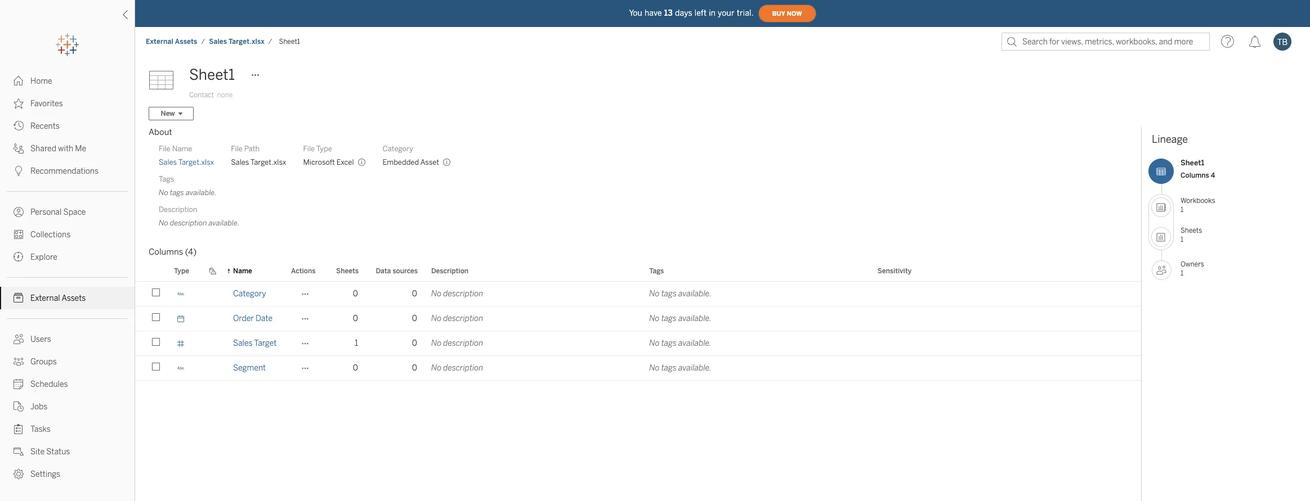 Task type: locate. For each thing, give the bounding box(es) containing it.
file type
[[303, 145, 332, 153]]

workbooks image
[[1152, 198, 1172, 217]]

0 vertical spatial sheets
[[1181, 227, 1203, 235]]

recents link
[[0, 115, 135, 137]]

by text only_f5he34f image inside schedules link
[[14, 380, 24, 390]]

favorites
[[30, 99, 63, 109]]

0 vertical spatial description
[[159, 206, 197, 214]]

space
[[63, 208, 86, 217]]

sheets inside grid
[[336, 267, 359, 275]]

5 by text only_f5he34f image from the top
[[14, 252, 24, 262]]

1 vertical spatial string image
[[177, 365, 185, 373]]

1 horizontal spatial sheet1
[[279, 38, 300, 46]]

sheets for sheets 1
[[1181, 227, 1203, 235]]

name up category link
[[233, 267, 252, 275]]

by text only_f5he34f image left tasks
[[14, 425, 24, 435]]

1 for workbooks 1
[[1181, 206, 1184, 214]]

name
[[172, 145, 192, 153], [233, 267, 252, 275]]

external assets / sales target.xlsx /
[[146, 38, 272, 46]]

tags for tags no tags available.
[[159, 175, 174, 184]]

me
[[75, 144, 86, 154]]

schedules
[[30, 380, 68, 390]]

target.xlsx for file path sales target.xlsx
[[251, 158, 286, 167]]

1 vertical spatial external
[[30, 294, 60, 304]]

6 by text only_f5he34f image from the top
[[14, 357, 24, 367]]

5 by text only_f5he34f image from the top
[[14, 335, 24, 345]]

0 vertical spatial string image
[[177, 290, 185, 298]]

by text only_f5he34f image left jobs
[[14, 402, 24, 412]]

by text only_f5he34f image left recents
[[14, 121, 24, 131]]

sales
[[209, 38, 227, 46], [159, 158, 177, 167], [231, 158, 249, 167], [233, 339, 253, 349]]

by text only_f5he34f image inside users link
[[14, 335, 24, 345]]

target.xlsx inside the file path sales target.xlsx
[[251, 158, 286, 167]]

by text only_f5he34f image left 'explore'
[[14, 252, 24, 262]]

assets
[[175, 38, 197, 46], [62, 294, 86, 304]]

sheets down workbooks 1
[[1181, 227, 1203, 235]]

name down "about"
[[172, 145, 192, 153]]

2 no tags available. from the top
[[650, 314, 712, 324]]

2 no description from the top
[[431, 314, 483, 324]]

string image up date icon
[[177, 290, 185, 298]]

by text only_f5he34f image inside settings link
[[14, 470, 24, 480]]

by text only_f5he34f image left home
[[14, 76, 24, 86]]

0 vertical spatial external assets link
[[145, 37, 198, 46]]

by text only_f5he34f image for explore
[[14, 252, 24, 262]]

grid
[[135, 261, 1142, 502]]

description down tags no tags available.
[[159, 206, 197, 214]]

0 horizontal spatial /
[[201, 38, 205, 46]]

by text only_f5he34f image left schedules on the bottom left of page
[[14, 380, 24, 390]]

by text only_f5he34f image inside recommendations link
[[14, 166, 24, 176]]

by text only_f5he34f image left favorites
[[14, 99, 24, 109]]

microsoft excel
[[303, 158, 354, 167]]

2 string image from the top
[[177, 365, 185, 373]]

description
[[159, 206, 197, 214], [431, 267, 469, 275]]

0 horizontal spatial file
[[159, 145, 170, 153]]

sheets left the data
[[336, 267, 359, 275]]

1 vertical spatial sheets
[[336, 267, 359, 275]]

7 by text only_f5he34f image from the top
[[14, 380, 24, 390]]

explore link
[[0, 246, 135, 269]]

0 horizontal spatial sheet1
[[189, 66, 235, 84]]

by text only_f5he34f image
[[14, 121, 24, 131], [14, 144, 24, 154], [14, 207, 24, 217], [14, 293, 24, 304], [14, 335, 24, 345], [14, 357, 24, 367], [14, 380, 24, 390]]

target.xlsx up tags no tags available.
[[178, 158, 214, 167]]

embedded asset
[[383, 158, 439, 167]]

0 horizontal spatial type
[[174, 267, 189, 275]]

home
[[30, 77, 52, 86]]

by text only_f5he34f image left settings
[[14, 470, 24, 480]]

0 horizontal spatial category
[[233, 290, 266, 299]]

0 horizontal spatial name
[[172, 145, 192, 153]]

no description for sales target
[[431, 339, 483, 349]]

tags for segment
[[662, 364, 677, 373]]

0 vertical spatial assets
[[175, 38, 197, 46]]

3 row from the top
[[135, 332, 1142, 357]]

sales target.xlsx link left sheet1 element
[[209, 37, 265, 46]]

/
[[201, 38, 205, 46], [269, 38, 272, 46]]

by text only_f5he34f image for favorites
[[14, 99, 24, 109]]

string image for segment
[[177, 365, 185, 373]]

by text only_f5he34f image left external assets
[[14, 293, 24, 304]]

3 by text only_f5he34f image from the top
[[14, 166, 24, 176]]

type
[[316, 145, 332, 153], [174, 267, 189, 275]]

0 vertical spatial external
[[146, 38, 173, 46]]

0 vertical spatial tags
[[159, 175, 174, 184]]

string image down integer image
[[177, 365, 185, 373]]

sales inside the file path sales target.xlsx
[[231, 158, 249, 167]]

available. inside tags no tags available.
[[186, 189, 217, 197]]

file left path at the top left
[[231, 145, 243, 153]]

home link
[[0, 70, 135, 92]]

in
[[709, 8, 716, 18]]

4 no tags available. from the top
[[650, 364, 712, 373]]

segment link
[[233, 357, 266, 381]]

you
[[629, 8, 643, 18]]

sales target.xlsx link up tags no tags available.
[[159, 158, 214, 168]]

2 row from the top
[[135, 307, 1142, 332]]

personal
[[30, 208, 62, 217]]

1
[[1181, 206, 1184, 214], [1181, 236, 1184, 244], [1181, 270, 1184, 277], [355, 339, 358, 349]]

by text only_f5he34f image left "users"
[[14, 335, 24, 345]]

by text only_f5he34f image inside favorites link
[[14, 99, 24, 109]]

by text only_f5he34f image inside jobs "link"
[[14, 402, 24, 412]]

0 horizontal spatial sheets
[[336, 267, 359, 275]]

groups link
[[0, 351, 135, 373]]

category up embedded
[[383, 145, 413, 153]]

by text only_f5he34f image left shared
[[14, 144, 24, 154]]

4 by text only_f5he34f image from the top
[[14, 293, 24, 304]]

by text only_f5he34f image for recents
[[14, 121, 24, 131]]

1 horizontal spatial file
[[231, 145, 243, 153]]

row
[[135, 282, 1142, 307], [135, 307, 1142, 332], [135, 332, 1142, 357], [135, 357, 1142, 381]]

workbooks
[[1181, 197, 1216, 205]]

4 row from the top
[[135, 357, 1142, 381]]

1 vertical spatial name
[[233, 267, 252, 275]]

3 by text only_f5he34f image from the top
[[14, 207, 24, 217]]

external down 'explore'
[[30, 294, 60, 304]]

none
[[217, 91, 233, 99]]

by text only_f5he34f image for home
[[14, 76, 24, 86]]

6 by text only_f5he34f image from the top
[[14, 402, 24, 412]]

1 vertical spatial tags
[[650, 267, 664, 275]]

category up order date link
[[233, 290, 266, 299]]

0
[[353, 290, 358, 299], [412, 290, 417, 299], [353, 314, 358, 324], [412, 314, 417, 324], [412, 339, 417, 349], [353, 364, 358, 373], [412, 364, 417, 373]]

row containing category
[[135, 282, 1142, 307]]

this table or file is embedded in the published asset on the server, and you can't create a new workbook from it. files embedded in workbooks aren't shared with other tableau site users. image
[[443, 158, 451, 167]]

description
[[170, 219, 207, 228], [443, 290, 483, 299], [443, 314, 483, 324], [443, 339, 483, 349], [443, 364, 483, 373]]

0 horizontal spatial description
[[159, 206, 197, 214]]

no description for category
[[431, 290, 483, 299]]

by text only_f5he34f image inside "explore" "link"
[[14, 252, 24, 262]]

file up the microsoft in the left top of the page
[[303, 145, 315, 153]]

row containing sales target
[[135, 332, 1142, 357]]

by text only_f5he34f image inside recents link
[[14, 121, 24, 131]]

sheet1 element
[[276, 38, 304, 46]]

contact
[[189, 91, 214, 99]]

now
[[787, 10, 802, 17]]

description inside description no description available.
[[170, 219, 207, 228]]

file inside file name sales target.xlsx
[[159, 145, 170, 153]]

0 horizontal spatial external
[[30, 294, 60, 304]]

columns left (4)
[[149, 247, 183, 257]]

type up 'microsoft excel'
[[316, 145, 332, 153]]

2 by text only_f5he34f image from the top
[[14, 99, 24, 109]]

by text only_f5he34f image for collections
[[14, 230, 24, 240]]

by text only_f5he34f image
[[14, 76, 24, 86], [14, 99, 24, 109], [14, 166, 24, 176], [14, 230, 24, 240], [14, 252, 24, 262], [14, 402, 24, 412], [14, 425, 24, 435], [14, 447, 24, 457], [14, 470, 24, 480]]

1 no tags available. from the top
[[650, 290, 712, 299]]

1 inside 'sheets 1'
[[1181, 236, 1184, 244]]

1 horizontal spatial external
[[146, 38, 173, 46]]

1 horizontal spatial tags
[[650, 267, 664, 275]]

2 by text only_f5he34f image from the top
[[14, 144, 24, 154]]

assets inside main navigation. press the up and down arrow keys to access links. element
[[62, 294, 86, 304]]

1 vertical spatial columns
[[149, 247, 183, 257]]

tags for sales target
[[662, 339, 677, 349]]

by text only_f5he34f image left the site
[[14, 447, 24, 457]]

columns
[[1181, 172, 1210, 179], [149, 247, 183, 257]]

2 file from the left
[[231, 145, 243, 153]]

by text only_f5he34f image left personal
[[14, 207, 24, 217]]

row group
[[135, 282, 1142, 381]]

recents
[[30, 122, 60, 131]]

2 vertical spatial sheet1
[[1181, 159, 1205, 167]]

3 no tags available. from the top
[[650, 339, 712, 349]]

external up the table image
[[146, 38, 173, 46]]

1 vertical spatial sheet1
[[189, 66, 235, 84]]

sales down path at the top left
[[231, 158, 249, 167]]

site
[[30, 448, 45, 457]]

by text only_f5he34f image left collections
[[14, 230, 24, 240]]

description for order date
[[443, 314, 483, 324]]

2 horizontal spatial file
[[303, 145, 315, 153]]

1 row from the top
[[135, 282, 1142, 307]]

sheet1 inside sheet1 columns 4
[[1181, 159, 1205, 167]]

file down "about"
[[159, 145, 170, 153]]

by text only_f5he34f image inside personal space link
[[14, 207, 24, 217]]

sales target.xlsx link
[[209, 37, 265, 46], [159, 158, 214, 168]]

sales up tags no tags available.
[[159, 158, 177, 167]]

by text only_f5he34f image inside tasks link
[[14, 425, 24, 435]]

0 horizontal spatial assets
[[62, 294, 86, 304]]

1 string image from the top
[[177, 290, 185, 298]]

8 by text only_f5he34f image from the top
[[14, 447, 24, 457]]

Search for views, metrics, workbooks, and more text field
[[1002, 33, 1210, 51]]

category
[[383, 145, 413, 153], [233, 290, 266, 299]]

9 by text only_f5he34f image from the top
[[14, 470, 24, 480]]

columns (4)
[[149, 247, 197, 257]]

by text only_f5he34f image inside home link
[[14, 76, 24, 86]]

1 inside owners 1
[[1181, 270, 1184, 277]]

1 inside workbooks 1
[[1181, 206, 1184, 214]]

1 vertical spatial external assets link
[[0, 287, 135, 310]]

by text only_f5he34f image left recommendations
[[14, 166, 24, 176]]

0 vertical spatial category
[[383, 145, 413, 153]]

tasks link
[[0, 418, 135, 441]]

external assets link up the table image
[[145, 37, 198, 46]]

1 file from the left
[[159, 145, 170, 153]]

1 by text only_f5he34f image from the top
[[14, 121, 24, 131]]

shared with me
[[30, 144, 86, 154]]

string image
[[177, 290, 185, 298], [177, 365, 185, 373]]

description right sources
[[431, 267, 469, 275]]

order date
[[233, 314, 273, 324]]

row group containing category
[[135, 282, 1142, 381]]

no
[[159, 189, 168, 197], [159, 219, 168, 228], [431, 290, 442, 299], [650, 290, 660, 299], [431, 314, 442, 324], [650, 314, 660, 324], [431, 339, 442, 349], [650, 339, 660, 349], [431, 364, 442, 373], [650, 364, 660, 373]]

0 vertical spatial columns
[[1181, 172, 1210, 179]]

shared with me link
[[0, 137, 135, 160]]

available. inside description no description available.
[[209, 219, 239, 228]]

7 by text only_f5he34f image from the top
[[14, 425, 24, 435]]

1 vertical spatial description
[[431, 267, 469, 275]]

shared
[[30, 144, 56, 154]]

13
[[664, 8, 673, 18]]

1 vertical spatial assets
[[62, 294, 86, 304]]

no description for segment
[[431, 364, 483, 373]]

excel
[[337, 158, 354, 167]]

description for sales target
[[443, 339, 483, 349]]

/ up contact
[[201, 38, 205, 46]]

1 vertical spatial sales target.xlsx link
[[159, 158, 214, 168]]

sales left the target
[[233, 339, 253, 349]]

target.xlsx inside file name sales target.xlsx
[[178, 158, 214, 167]]

sales target
[[233, 339, 277, 349]]

1 horizontal spatial columns
[[1181, 172, 1210, 179]]

1 horizontal spatial assets
[[175, 38, 197, 46]]

1 horizontal spatial sheets
[[1181, 227, 1203, 235]]

lineage
[[1152, 133, 1188, 146]]

1 horizontal spatial description
[[431, 267, 469, 275]]

by text only_f5he34f image for jobs
[[14, 402, 24, 412]]

assets up the table image
[[175, 38, 197, 46]]

file inside the file path sales target.xlsx
[[231, 145, 243, 153]]

description inside description no description available.
[[159, 206, 197, 214]]

external inside main navigation. press the up and down arrow keys to access links. element
[[30, 294, 60, 304]]

no description
[[431, 290, 483, 299], [431, 314, 483, 324], [431, 339, 483, 349], [431, 364, 483, 373]]

target.xlsx for file name sales target.xlsx
[[178, 158, 214, 167]]

1 / from the left
[[201, 38, 205, 46]]

by text only_f5he34f image inside 'shared with me' link
[[14, 144, 24, 154]]

date
[[256, 314, 273, 324]]

3 no description from the top
[[431, 339, 483, 349]]

no inside description no description available.
[[159, 219, 168, 228]]

0 horizontal spatial tags
[[159, 175, 174, 184]]

assets up users link
[[62, 294, 86, 304]]

target.xlsx down path at the top left
[[251, 158, 286, 167]]

1 vertical spatial category
[[233, 290, 266, 299]]

1 by text only_f5he34f image from the top
[[14, 76, 24, 86]]

external assets link
[[145, 37, 198, 46], [0, 287, 135, 310]]

no tags available.
[[650, 290, 712, 299], [650, 314, 712, 324], [650, 339, 712, 349], [650, 364, 712, 373]]

by text only_f5he34f image left groups
[[14, 357, 24, 367]]

1 horizontal spatial type
[[316, 145, 332, 153]]

1 horizontal spatial /
[[269, 38, 272, 46]]

description for segment
[[443, 364, 483, 373]]

tags inside tags no tags available.
[[170, 189, 184, 197]]

0 vertical spatial name
[[172, 145, 192, 153]]

available. for segment
[[679, 364, 712, 373]]

no description for order date
[[431, 314, 483, 324]]

settings link
[[0, 464, 135, 486]]

buy now
[[773, 10, 802, 17]]

1 for sheets 1
[[1181, 236, 1184, 244]]

by text only_f5he34f image inside site status link
[[14, 447, 24, 457]]

tags inside tags no tags available.
[[159, 175, 174, 184]]

1 horizontal spatial external assets link
[[145, 37, 198, 46]]

external assets link up users link
[[0, 287, 135, 310]]

columns left the 4
[[1181, 172, 1210, 179]]

4 no description from the top
[[431, 364, 483, 373]]

/ left sheet1 element
[[269, 38, 272, 46]]

left
[[695, 8, 707, 18]]

type down columns (4)
[[174, 267, 189, 275]]

by text only_f5he34f image inside collections link
[[14, 230, 24, 240]]

by text only_f5he34f image inside groups link
[[14, 357, 24, 367]]

jobs
[[30, 403, 47, 412]]

4
[[1211, 172, 1216, 179]]

tags
[[170, 189, 184, 197], [662, 290, 677, 299], [662, 314, 677, 324], [662, 339, 677, 349], [662, 364, 677, 373]]

sheets
[[1181, 227, 1203, 235], [336, 267, 359, 275]]

file path sales target.xlsx
[[231, 145, 286, 167]]

3 file from the left
[[303, 145, 315, 153]]

path
[[244, 145, 260, 153]]

1 no description from the top
[[431, 290, 483, 299]]

2 horizontal spatial sheet1
[[1181, 159, 1205, 167]]

tags no tags available.
[[159, 175, 217, 197]]

owners image
[[1152, 261, 1172, 280]]

4 by text only_f5he34f image from the top
[[14, 230, 24, 240]]

by text only_f5he34f image for external assets
[[14, 293, 24, 304]]

data sources
[[376, 267, 418, 275]]



Task type: describe. For each thing, give the bounding box(es) containing it.
actions
[[291, 267, 316, 275]]

2 / from the left
[[269, 38, 272, 46]]

site status
[[30, 448, 70, 457]]

1 horizontal spatial name
[[233, 267, 252, 275]]

sheets image
[[1152, 228, 1172, 247]]

table image
[[149, 64, 182, 97]]

by text only_f5he34f image for personal space
[[14, 207, 24, 217]]

sales target link
[[233, 332, 277, 356]]

name inside file name sales target.xlsx
[[172, 145, 192, 153]]

no tags available. for category
[[650, 290, 712, 299]]

order
[[233, 314, 254, 324]]

tags for order date
[[662, 314, 677, 324]]

by text only_f5he34f image for recommendations
[[14, 166, 24, 176]]

contact none
[[189, 91, 233, 99]]

buy
[[773, 10, 786, 17]]

row containing segment
[[135, 357, 1142, 381]]

category link
[[233, 282, 266, 306]]

0 vertical spatial sales target.xlsx link
[[209, 37, 265, 46]]

order date link
[[233, 307, 273, 331]]

recommendations
[[30, 167, 99, 176]]

no tags available. for order date
[[650, 314, 712, 324]]

description for description no description available.
[[159, 206, 197, 214]]

target
[[254, 339, 277, 349]]

file for file name
[[159, 145, 170, 153]]

file for file path
[[231, 145, 243, 153]]

category inside row group
[[233, 290, 266, 299]]

recommendations link
[[0, 160, 135, 182]]

your
[[718, 8, 735, 18]]

external for external assets
[[30, 294, 60, 304]]

jobs link
[[0, 396, 135, 418]]

tags for category
[[662, 290, 677, 299]]

tasks
[[30, 425, 51, 435]]

file name sales target.xlsx
[[159, 145, 214, 167]]

date image
[[177, 315, 185, 323]]

1 horizontal spatial category
[[383, 145, 413, 153]]

available. for sales target
[[679, 339, 712, 349]]

columns image
[[1149, 159, 1174, 184]]

(4)
[[185, 247, 197, 257]]

by text only_f5he34f image for tasks
[[14, 425, 24, 435]]

personal space
[[30, 208, 86, 217]]

users link
[[0, 328, 135, 351]]

tags for tags
[[650, 267, 664, 275]]

you have 13 days left in your trial.
[[629, 8, 754, 18]]

sheets for sheets
[[336, 267, 359, 275]]

0 vertical spatial sheet1
[[279, 38, 300, 46]]

0 horizontal spatial external assets link
[[0, 287, 135, 310]]

segment
[[233, 364, 266, 373]]

by text only_f5he34f image for shared with me
[[14, 144, 24, 154]]

by text only_f5he34f image for schedules
[[14, 380, 24, 390]]

users
[[30, 335, 51, 345]]

sales inside 'link'
[[233, 339, 253, 349]]

owners 1
[[1181, 261, 1205, 277]]

this file type can contain multiple tables. image
[[357, 158, 366, 167]]

description no description available.
[[159, 206, 239, 228]]

favorites link
[[0, 92, 135, 115]]

schedules link
[[0, 373, 135, 396]]

row containing order date
[[135, 307, 1142, 332]]

sources
[[393, 267, 418, 275]]

collections link
[[0, 224, 135, 246]]

site status link
[[0, 441, 135, 464]]

sensitivity
[[878, 267, 912, 275]]

data
[[376, 267, 391, 275]]

sheet1 columns 4
[[1181, 159, 1216, 179]]

new
[[161, 110, 175, 118]]

by text only_f5he34f image for users
[[14, 335, 24, 345]]

collections
[[30, 230, 71, 240]]

integer image
[[177, 340, 185, 348]]

grid containing category
[[135, 261, 1142, 502]]

microsoft
[[303, 158, 335, 167]]

navigation panel element
[[0, 34, 135, 486]]

embedded
[[383, 158, 419, 167]]

sales inside file name sales target.xlsx
[[159, 158, 177, 167]]

asset
[[421, 158, 439, 167]]

workbooks 1
[[1181, 197, 1216, 214]]

sheets 1
[[1181, 227, 1203, 244]]

sales up none at the left
[[209, 38, 227, 46]]

no tags available. for sales target
[[650, 339, 712, 349]]

status
[[46, 448, 70, 457]]

with
[[58, 144, 73, 154]]

by text only_f5he34f image for groups
[[14, 357, 24, 367]]

by text only_f5he34f image for site status
[[14, 447, 24, 457]]

days
[[675, 8, 693, 18]]

assets for external assets
[[62, 294, 86, 304]]

assets for external assets / sales target.xlsx /
[[175, 38, 197, 46]]

1 vertical spatial type
[[174, 267, 189, 275]]

no tags available. for segment
[[650, 364, 712, 373]]

new button
[[149, 107, 194, 121]]

external assets
[[30, 294, 86, 304]]

1 inside row group
[[355, 339, 358, 349]]

string image for category
[[177, 290, 185, 298]]

owners
[[1181, 261, 1205, 269]]

external for external assets / sales target.xlsx /
[[146, 38, 173, 46]]

no inside tags no tags available.
[[159, 189, 168, 197]]

description for description
[[431, 267, 469, 275]]

main navigation. press the up and down arrow keys to access links. element
[[0, 70, 135, 486]]

trial.
[[737, 8, 754, 18]]

settings
[[30, 470, 60, 480]]

personal space link
[[0, 201, 135, 224]]

about
[[149, 127, 172, 137]]

available. for order date
[[679, 314, 712, 324]]

available. for category
[[679, 290, 712, 299]]

have
[[645, 8, 662, 18]]

0 horizontal spatial columns
[[149, 247, 183, 257]]

explore
[[30, 253, 57, 262]]

1 for owners 1
[[1181, 270, 1184, 277]]

columns inside sheet1 columns 4
[[1181, 172, 1210, 179]]

description for category
[[443, 290, 483, 299]]

buy now button
[[758, 5, 816, 23]]

target.xlsx left sheet1 element
[[229, 38, 265, 46]]

groups
[[30, 358, 57, 367]]

by text only_f5he34f image for settings
[[14, 470, 24, 480]]

0 vertical spatial type
[[316, 145, 332, 153]]



Task type: vqa. For each thing, say whether or not it's contained in the screenshot.
the top Category
yes



